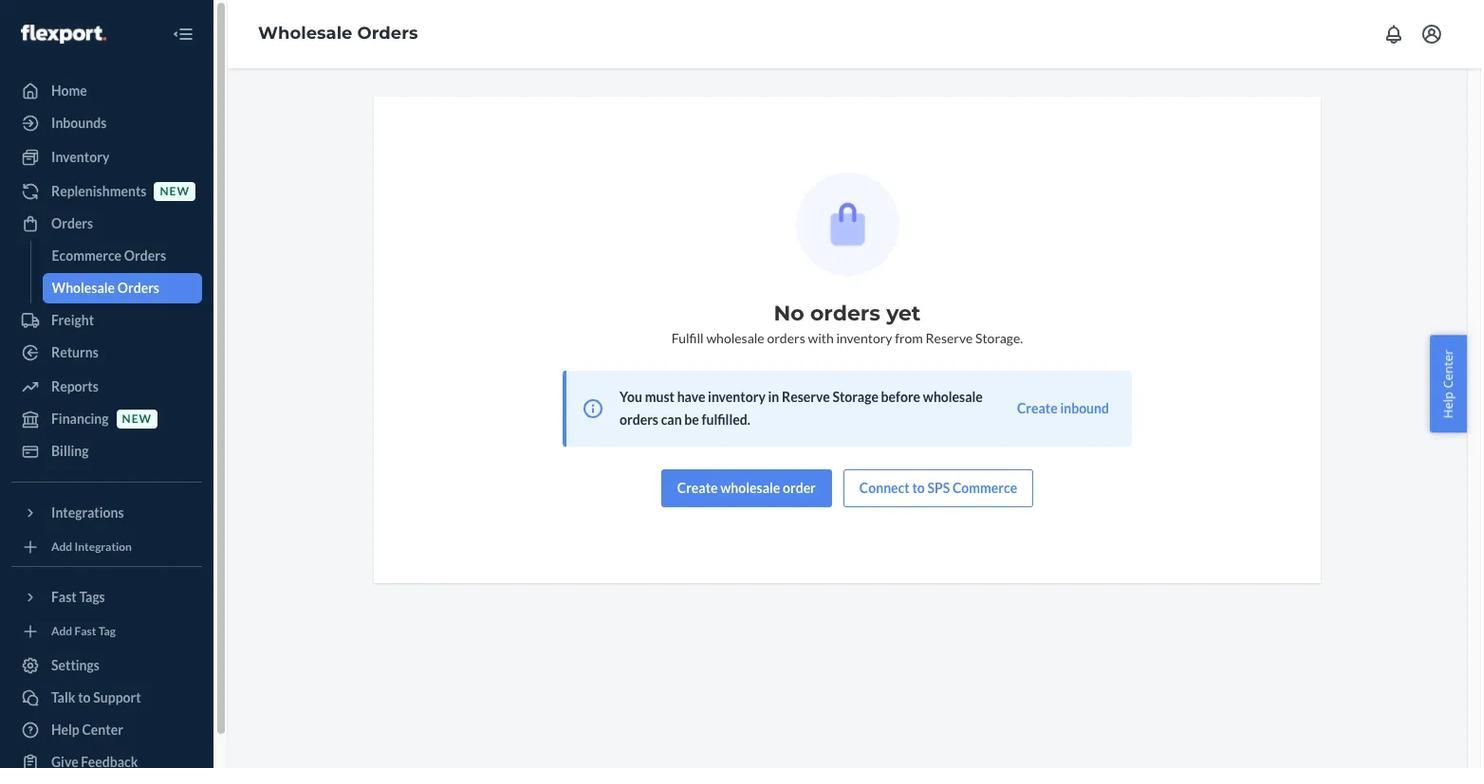 Task type: vqa. For each thing, say whether or not it's contained in the screenshot.
you must have inventory in reserve storage before wholesale orders can be fulfilled.
yes



Task type: locate. For each thing, give the bounding box(es) containing it.
new for financing
[[122, 412, 152, 426]]

add left integration
[[51, 540, 72, 555]]

0 horizontal spatial wholesale orders
[[52, 280, 159, 296]]

0 vertical spatial reserve
[[926, 330, 973, 346]]

orders
[[357, 23, 418, 44], [51, 215, 93, 232], [124, 248, 166, 264], [117, 280, 159, 296]]

wholesale right fulfill
[[706, 330, 765, 346]]

fast left tags
[[51, 589, 77, 605]]

help center button
[[1431, 336, 1467, 433]]

1 vertical spatial wholesale
[[923, 389, 983, 405]]

from
[[895, 330, 923, 346]]

fast left tag
[[75, 625, 96, 639]]

fast tags button
[[11, 583, 202, 613]]

have
[[677, 389, 705, 405]]

1 horizontal spatial create
[[1017, 400, 1058, 417]]

center
[[1440, 350, 1457, 389], [82, 722, 123, 738]]

inbounds link
[[11, 108, 202, 139]]

create down be
[[677, 480, 718, 496]]

1 vertical spatial orders
[[767, 330, 805, 346]]

fast
[[51, 589, 77, 605], [75, 625, 96, 639]]

0 horizontal spatial center
[[82, 722, 123, 738]]

0 horizontal spatial help
[[51, 722, 80, 738]]

1 horizontal spatial wholesale
[[258, 23, 353, 44]]

close navigation image
[[172, 23, 195, 46]]

0 vertical spatial center
[[1440, 350, 1457, 389]]

new for replenishments
[[160, 185, 190, 199]]

2 vertical spatial wholesale
[[721, 480, 780, 496]]

orders down you
[[620, 412, 659, 428]]

inbounds
[[51, 115, 107, 131]]

talk to support
[[51, 690, 141, 706]]

0 horizontal spatial create
[[677, 480, 718, 496]]

add for add fast tag
[[51, 625, 72, 639]]

must
[[645, 389, 675, 405]]

1 vertical spatial create
[[677, 480, 718, 496]]

1 horizontal spatial wholesale orders
[[258, 23, 418, 44]]

billing link
[[11, 437, 202, 467]]

wholesale
[[706, 330, 765, 346], [923, 389, 983, 405], [721, 480, 780, 496]]

help inside help center button
[[1440, 392, 1457, 419]]

0 vertical spatial inventory
[[836, 330, 893, 346]]

0 horizontal spatial new
[[122, 412, 152, 426]]

inventory
[[51, 149, 109, 165]]

1 horizontal spatial help
[[1440, 392, 1457, 419]]

wholesale
[[258, 23, 353, 44], [52, 280, 115, 296]]

1 vertical spatial center
[[82, 722, 123, 738]]

orders
[[810, 301, 881, 326], [767, 330, 805, 346], [620, 412, 659, 428]]

2 horizontal spatial orders
[[810, 301, 881, 326]]

1 vertical spatial help
[[51, 722, 80, 738]]

open account menu image
[[1421, 23, 1443, 46]]

create left 'inbound'
[[1017, 400, 1058, 417]]

add up settings
[[51, 625, 72, 639]]

reserve inside you must have inventory in reserve storage before wholesale orders can be fulfilled.
[[782, 389, 830, 405]]

returns link
[[11, 338, 202, 368]]

you
[[620, 389, 642, 405]]

1 vertical spatial to
[[78, 690, 91, 706]]

to left sps
[[912, 480, 925, 496]]

0 horizontal spatial orders
[[620, 412, 659, 428]]

0 vertical spatial add
[[51, 540, 72, 555]]

orders down no
[[767, 330, 805, 346]]

new
[[160, 185, 190, 199], [122, 412, 152, 426]]

0 vertical spatial help
[[1440, 392, 1457, 419]]

0 horizontal spatial wholesale
[[52, 280, 115, 296]]

1 horizontal spatial help center
[[1440, 350, 1457, 419]]

integrations button
[[11, 498, 202, 529]]

1 horizontal spatial inventory
[[836, 330, 893, 346]]

0 vertical spatial wholesale
[[706, 330, 765, 346]]

before
[[881, 389, 921, 405]]

replenishments
[[51, 183, 147, 199]]

help center link
[[11, 716, 202, 746]]

1 vertical spatial wholesale orders link
[[42, 273, 202, 304]]

wholesale orders
[[258, 23, 418, 44], [52, 280, 159, 296]]

wholesale right before
[[923, 389, 983, 405]]

help inside help center link
[[51, 722, 80, 738]]

add integration link
[[11, 536, 202, 559]]

2 add from the top
[[51, 625, 72, 639]]

no orders yet fulfill wholesale orders with inventory from reserve storage.
[[672, 301, 1023, 346]]

reserve right in
[[782, 389, 830, 405]]

0 vertical spatial fast
[[51, 589, 77, 605]]

reserve right from
[[926, 330, 973, 346]]

1 horizontal spatial wholesale orders link
[[258, 23, 418, 44]]

create wholesale order link
[[661, 470, 832, 508]]

0 horizontal spatial help center
[[51, 722, 123, 738]]

you must have inventory in reserve storage before wholesale orders can be fulfilled.
[[620, 389, 983, 428]]

2 vertical spatial orders
[[620, 412, 659, 428]]

0 vertical spatial wholesale orders link
[[258, 23, 418, 44]]

orders up with
[[810, 301, 881, 326]]

0 horizontal spatial inventory
[[708, 389, 766, 405]]

new up orders link at the top of the page
[[160, 185, 190, 199]]

inventory inside no orders yet fulfill wholesale orders with inventory from reserve storage.
[[836, 330, 893, 346]]

inventory up fulfilled. on the bottom of page
[[708, 389, 766, 405]]

1 vertical spatial inventory
[[708, 389, 766, 405]]

0 vertical spatial new
[[160, 185, 190, 199]]

be
[[685, 412, 699, 428]]

help
[[1440, 392, 1457, 419], [51, 722, 80, 738]]

inventory right with
[[836, 330, 893, 346]]

1 vertical spatial add
[[51, 625, 72, 639]]

reserve
[[926, 330, 973, 346], [782, 389, 830, 405]]

1 horizontal spatial reserve
[[926, 330, 973, 346]]

inventory
[[836, 330, 893, 346], [708, 389, 766, 405]]

1 vertical spatial help center
[[51, 722, 123, 738]]

1 add from the top
[[51, 540, 72, 555]]

to for sps
[[912, 480, 925, 496]]

create wholesale order button
[[661, 470, 832, 508]]

1 vertical spatial new
[[122, 412, 152, 426]]

reports
[[51, 379, 99, 395]]

no
[[774, 301, 804, 326]]

1 vertical spatial reserve
[[782, 389, 830, 405]]

0 vertical spatial create
[[1017, 400, 1058, 417]]

1 horizontal spatial new
[[160, 185, 190, 199]]

wholesale inside button
[[721, 480, 780, 496]]

fulfilled.
[[702, 412, 750, 428]]

to right the talk
[[78, 690, 91, 706]]

help center
[[1440, 350, 1457, 419], [51, 722, 123, 738]]

1 horizontal spatial center
[[1440, 350, 1457, 389]]

1 horizontal spatial to
[[912, 480, 925, 496]]

storage
[[833, 389, 879, 405]]

0 vertical spatial help center
[[1440, 350, 1457, 419]]

create wholesale order
[[677, 480, 816, 496]]

new down reports link
[[122, 412, 152, 426]]

fast tags
[[51, 589, 105, 605]]

add
[[51, 540, 72, 555], [51, 625, 72, 639]]

freight link
[[11, 306, 202, 336]]

connect
[[860, 480, 910, 496]]

wholesale left the order
[[721, 480, 780, 496]]

0 horizontal spatial to
[[78, 690, 91, 706]]

integration
[[75, 540, 132, 555]]

0 vertical spatial to
[[912, 480, 925, 496]]

orders inside you must have inventory in reserve storage before wholesale orders can be fulfilled.
[[620, 412, 659, 428]]

add fast tag
[[51, 625, 116, 639]]

create
[[1017, 400, 1058, 417], [677, 480, 718, 496]]

0 horizontal spatial reserve
[[782, 389, 830, 405]]

wholesale orders link
[[258, 23, 418, 44], [42, 273, 202, 304]]

talk to support button
[[11, 683, 202, 714]]

to for support
[[78, 690, 91, 706]]

to
[[912, 480, 925, 496], [78, 690, 91, 706]]

add inside 'link'
[[51, 540, 72, 555]]

home link
[[11, 76, 202, 106]]



Task type: describe. For each thing, give the bounding box(es) containing it.
0 horizontal spatial wholesale orders link
[[42, 273, 202, 304]]

ecommerce orders
[[52, 248, 166, 264]]

ecommerce
[[52, 248, 122, 264]]

add integration
[[51, 540, 132, 555]]

settings
[[51, 658, 100, 674]]

talk
[[51, 690, 75, 706]]

wholesale inside you must have inventory in reserve storage before wholesale orders can be fulfilled.
[[923, 389, 983, 405]]

can
[[661, 412, 682, 428]]

add for add integration
[[51, 540, 72, 555]]

inventory link
[[11, 142, 202, 173]]

commerce
[[953, 480, 1018, 496]]

create for create wholesale order
[[677, 480, 718, 496]]

inventory inside you must have inventory in reserve storage before wholesale orders can be fulfilled.
[[708, 389, 766, 405]]

reports link
[[11, 372, 202, 402]]

flexport logo image
[[21, 24, 106, 43]]

inbound
[[1060, 400, 1109, 417]]

0 vertical spatial wholesale orders
[[258, 23, 418, 44]]

reserve inside no orders yet fulfill wholesale orders with inventory from reserve storage.
[[926, 330, 973, 346]]

connect to sps commerce link
[[843, 470, 1034, 508]]

empty list image
[[796, 173, 899, 276]]

create inbound button
[[1017, 400, 1109, 419]]

returns
[[51, 344, 99, 361]]

connect to sps commerce button
[[843, 470, 1034, 508]]

billing
[[51, 443, 89, 459]]

center inside button
[[1440, 350, 1457, 389]]

order
[[783, 480, 816, 496]]

add fast tag link
[[11, 621, 202, 643]]

support
[[93, 690, 141, 706]]

1 vertical spatial fast
[[75, 625, 96, 639]]

1 vertical spatial wholesale
[[52, 280, 115, 296]]

create inbound
[[1017, 400, 1109, 417]]

open notifications image
[[1383, 23, 1405, 46]]

in
[[768, 389, 779, 405]]

1 horizontal spatial orders
[[767, 330, 805, 346]]

financing
[[51, 411, 109, 427]]

integrations
[[51, 505, 124, 521]]

tags
[[79, 589, 105, 605]]

yet
[[886, 301, 921, 326]]

with
[[808, 330, 834, 346]]

sps
[[928, 480, 950, 496]]

0 vertical spatial orders
[[810, 301, 881, 326]]

orders link
[[11, 209, 202, 239]]

connect to sps commerce
[[860, 480, 1018, 496]]

1 vertical spatial wholesale orders
[[52, 280, 159, 296]]

tag
[[98, 625, 116, 639]]

wholesale inside no orders yet fulfill wholesale orders with inventory from reserve storage.
[[706, 330, 765, 346]]

settings link
[[11, 651, 202, 681]]

storage.
[[976, 330, 1023, 346]]

0 vertical spatial wholesale
[[258, 23, 353, 44]]

home
[[51, 83, 87, 99]]

create for create inbound
[[1017, 400, 1058, 417]]

help center inside button
[[1440, 350, 1457, 419]]

fulfill
[[672, 330, 704, 346]]

ecommerce orders link
[[42, 241, 202, 271]]

fast inside dropdown button
[[51, 589, 77, 605]]

freight
[[51, 312, 94, 328]]



